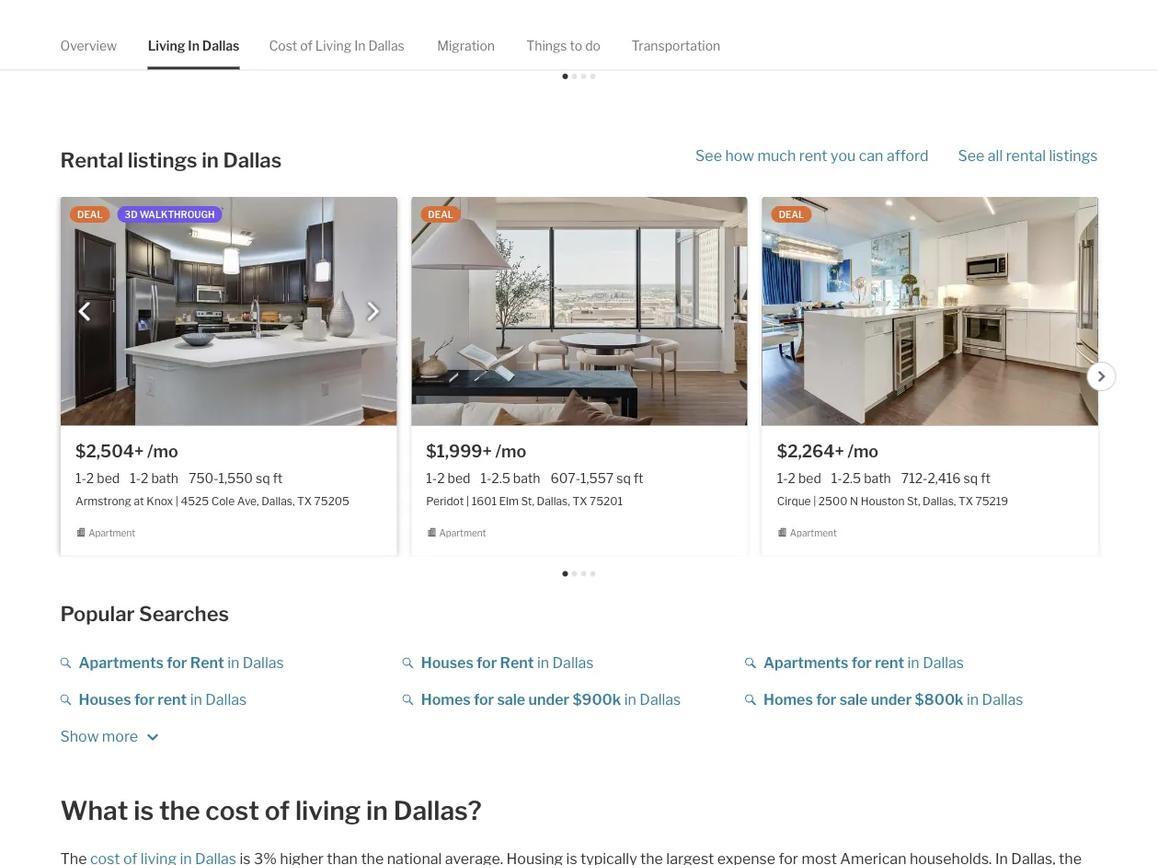 Task type: locate. For each thing, give the bounding box(es) containing it.
for down the apartments for rent in dallas
[[817, 691, 837, 709]]

0 horizontal spatial |
[[175, 494, 178, 508]]

1 sq from the left
[[255, 470, 270, 486]]

0 horizontal spatial /mo
[[147, 441, 178, 462]]

1 horizontal spatial under
[[871, 691, 912, 709]]

1 horizontal spatial 1-2 bed
[[426, 470, 470, 486]]

apartment down peridot
[[439, 528, 486, 539]]

0 vertical spatial rent
[[800, 146, 828, 164]]

2 horizontal spatial rent
[[876, 654, 905, 672]]

in
[[188, 38, 200, 53], [355, 38, 366, 53]]

slide 3 dot image left slide 4 dot icon
[[581, 74, 587, 79]]

1- up 1601
[[480, 470, 491, 486]]

1-2 bed up cirque
[[777, 470, 821, 486]]

|
[[175, 494, 178, 508], [466, 494, 469, 508], [813, 494, 816, 508]]

712-
[[901, 470, 928, 486]]

2.5 for $2,264+
[[842, 470, 861, 486]]

2.5 for $1,999+
[[491, 470, 510, 486]]

0 horizontal spatial under
[[529, 691, 570, 709]]

607-
[[550, 470, 580, 486]]

homes for homes for sale under $800k
[[764, 691, 814, 709]]

1 vertical spatial houses
[[79, 691, 131, 709]]

in left cost
[[188, 38, 200, 53]]

3 ft from the left
[[981, 470, 991, 486]]

tx left 75219
[[959, 494, 973, 508]]

2 bath from the left
[[513, 470, 540, 486]]

2 deal from the left
[[428, 209, 453, 220]]

0 horizontal spatial st,
[[521, 494, 534, 508]]

2 horizontal spatial sq
[[964, 470, 978, 486]]

for for apartments for rent
[[167, 654, 187, 672]]

0 horizontal spatial living
[[148, 38, 185, 53]]

see for see how much rent you can afford
[[696, 146, 723, 164]]

0 horizontal spatial apartment
[[88, 528, 135, 539]]

for up houses for rent in dallas
[[167, 654, 187, 672]]

0 horizontal spatial deal
[[77, 209, 102, 220]]

1 tx from the left
[[297, 494, 312, 508]]

$2,504+
[[75, 441, 143, 462]]

of
[[300, 38, 313, 53], [265, 795, 290, 826]]

bath up knox
[[151, 470, 178, 486]]

rent down searches
[[190, 654, 224, 672]]

for for homes for sale under $900k
[[474, 691, 494, 709]]

rent for houses for rent
[[500, 654, 534, 672]]

1-
[[75, 470, 86, 486], [129, 470, 140, 486], [426, 470, 437, 486], [480, 470, 491, 486], [777, 470, 788, 486], [831, 470, 842, 486]]

2.5 up n
[[842, 470, 861, 486]]

for up homes for sale under $900k in dallas
[[477, 654, 497, 672]]

1 slide 3 dot image from the top
[[581, 74, 587, 79]]

1 in from the left
[[188, 38, 200, 53]]

all
[[988, 146, 1004, 164]]

dallas
[[202, 38, 240, 53], [369, 38, 405, 53], [223, 148, 282, 173], [243, 654, 284, 672], [553, 654, 594, 672], [923, 654, 965, 672], [205, 691, 247, 709], [640, 691, 681, 709], [983, 691, 1024, 709], [394, 795, 468, 826]]

2 horizontal spatial bed
[[798, 470, 821, 486]]

1 horizontal spatial st,
[[907, 494, 921, 508]]

cole
[[211, 494, 234, 508]]

2 2.5 from the left
[[842, 470, 861, 486]]

0 horizontal spatial homes
[[421, 691, 471, 709]]

3 bath from the left
[[864, 470, 891, 486]]

st, down 712-
[[907, 494, 921, 508]]

2 rent from the left
[[500, 654, 534, 672]]

rent up homes for sale under $800k in dallas
[[876, 654, 905, 672]]

1 2.5 from the left
[[491, 470, 510, 486]]

2 /mo from the left
[[495, 441, 526, 462]]

1 horizontal spatial sale
[[840, 691, 868, 709]]

1 homes from the left
[[421, 691, 471, 709]]

in
[[202, 148, 219, 173], [227, 654, 240, 672], [538, 654, 550, 672], [908, 654, 920, 672], [190, 691, 202, 709], [625, 691, 637, 709], [967, 691, 980, 709], [366, 795, 388, 826]]

1 sale from the left
[[497, 691, 526, 709]]

750-
[[188, 470, 218, 486]]

2 1- from the left
[[129, 470, 140, 486]]

the
[[159, 795, 200, 826]]

2 bed from the left
[[447, 470, 470, 486]]

2 horizontal spatial dallas,
[[923, 494, 956, 508]]

3 deal from the left
[[779, 209, 804, 220]]

2 horizontal spatial tx
[[959, 494, 973, 508]]

in down apartments for rent in dallas at the left bottom of page
[[190, 691, 202, 709]]

listings right "rental"
[[1050, 146, 1099, 164]]

peridot
[[426, 494, 464, 508]]

0 horizontal spatial tx
[[297, 494, 312, 508]]

tx left 75201
[[572, 494, 587, 508]]

712-2,416 sq ft
[[901, 470, 991, 486]]

1 /mo from the left
[[147, 441, 178, 462]]

2 horizontal spatial |
[[813, 494, 816, 508]]

bath for $2,504+ /mo
[[151, 470, 178, 486]]

| for $2,264+
[[813, 494, 816, 508]]

for for homes for sale under $800k
[[817, 691, 837, 709]]

1 horizontal spatial homes
[[764, 691, 814, 709]]

in right cost
[[355, 38, 366, 53]]

1 horizontal spatial in
[[355, 38, 366, 53]]

0 horizontal spatial sq
[[255, 470, 270, 486]]

1 1- from the left
[[75, 470, 86, 486]]

dallas, right the 'ave,'
[[261, 494, 295, 508]]

1 horizontal spatial tx
[[572, 494, 587, 508]]

1 horizontal spatial of
[[300, 38, 313, 53]]

for
[[167, 654, 187, 672], [477, 654, 497, 672], [852, 654, 873, 672], [134, 691, 155, 709], [474, 691, 494, 709], [817, 691, 837, 709]]

slide 3 dot image
[[581, 74, 587, 79], [581, 571, 587, 577]]

1 vertical spatial of
[[265, 795, 290, 826]]

1 vertical spatial rent
[[876, 654, 905, 672]]

0 vertical spatial of
[[300, 38, 313, 53]]

n
[[850, 494, 858, 508]]

1 horizontal spatial rent
[[500, 654, 534, 672]]

2 horizontal spatial ft
[[981, 470, 991, 486]]

is
[[134, 795, 154, 826]]

2 see from the left
[[959, 146, 985, 164]]

$2,264+
[[777, 441, 844, 462]]

slide 1 dot image
[[563, 571, 568, 577]]

0 vertical spatial slide 3 dot image
[[581, 74, 587, 79]]

2 up at
[[140, 470, 148, 486]]

dallas, down 607- in the bottom of the page
[[537, 494, 570, 508]]

rental
[[1007, 146, 1047, 164]]

see all rental listings link
[[959, 145, 1099, 166]]

2 apartments from the left
[[764, 654, 849, 672]]

/mo for $2,264+ /mo
[[848, 441, 879, 462]]

bath up peridot | 1601 elm st, dallas, tx 75201
[[513, 470, 540, 486]]

/mo up n
[[848, 441, 879, 462]]

1 horizontal spatial |
[[466, 494, 469, 508]]

houston
[[861, 494, 905, 508]]

1-2.5 bath for $1,999+
[[480, 470, 540, 486]]

homes down the apartments for rent in dallas
[[764, 691, 814, 709]]

1- up armstrong
[[75, 470, 86, 486]]

tx
[[297, 494, 312, 508], [572, 494, 587, 508], [959, 494, 973, 508]]

bed up peridot
[[447, 470, 470, 486]]

2 horizontal spatial bath
[[864, 470, 891, 486]]

2 photo of 1601 elm st, dallas, tx 75201 image from the left
[[747, 197, 1084, 426]]

1 1-2 bed from the left
[[75, 470, 119, 486]]

0 horizontal spatial rent
[[190, 654, 224, 672]]

2 sq from the left
[[616, 470, 631, 486]]

cost of living in dallas link
[[269, 22, 405, 69]]

/mo up 1-2 bath
[[147, 441, 178, 462]]

can
[[859, 146, 884, 164]]

0 horizontal spatial bed
[[96, 470, 119, 486]]

sq for $2,264+ /mo
[[964, 470, 978, 486]]

rent up homes for sale under $900k in dallas
[[500, 654, 534, 672]]

homes down the houses for rent in dallas
[[421, 691, 471, 709]]

armstrong at knox | 4525 cole ave, dallas, tx 75205
[[75, 494, 349, 508]]

houses
[[421, 654, 474, 672], [79, 691, 131, 709]]

sq right 1,557
[[616, 470, 631, 486]]

1 horizontal spatial houses
[[421, 654, 474, 672]]

sq for $1,999+ /mo
[[616, 470, 631, 486]]

2 vertical spatial rent
[[158, 691, 187, 709]]

in down searches
[[227, 654, 240, 672]]

listings up 3d walkthrough
[[128, 148, 198, 173]]

0 horizontal spatial sale
[[497, 691, 526, 709]]

migration link
[[437, 22, 495, 69]]

bed for $2,264+
[[798, 470, 821, 486]]

2 sale from the left
[[840, 691, 868, 709]]

homes for homes for sale under $900k
[[421, 691, 471, 709]]

for for houses for rent
[[134, 691, 155, 709]]

2 1-2 bed from the left
[[426, 470, 470, 486]]

1 horizontal spatial dallas,
[[537, 494, 570, 508]]

3 dallas, from the left
[[923, 494, 956, 508]]

2
[[86, 470, 94, 486], [140, 470, 148, 486], [437, 470, 445, 486], [788, 470, 796, 486]]

sq
[[255, 470, 270, 486], [616, 470, 631, 486], [964, 470, 978, 486]]

1 bed from the left
[[96, 470, 119, 486]]

ft for $1,999+ /mo
[[634, 470, 643, 486]]

living
[[148, 38, 185, 53], [316, 38, 352, 53]]

3 1- from the left
[[426, 470, 437, 486]]

photo of 2500 n houston st, dallas, tx 75219 image
[[762, 197, 1099, 426], [1098, 197, 1159, 426]]

ft right 1,550
[[272, 470, 282, 486]]

3 2 from the left
[[437, 470, 445, 486]]

1 horizontal spatial living
[[316, 38, 352, 53]]

2 1-2.5 bath from the left
[[831, 470, 891, 486]]

1 horizontal spatial 2.5
[[842, 470, 861, 486]]

popular searches
[[60, 601, 229, 626]]

1- up cirque
[[777, 470, 788, 486]]

photo of 1601 elm st, dallas, tx 75201 image
[[411, 197, 748, 426], [747, 197, 1084, 426]]

popular searches heading
[[60, 599, 1099, 650]]

1 horizontal spatial sq
[[616, 470, 631, 486]]

see left all
[[959, 146, 985, 164]]

apartment for $2,504+
[[88, 528, 135, 539]]

under down the apartments for rent in dallas
[[871, 691, 912, 709]]

2 up armstrong
[[86, 470, 94, 486]]

apartments for apartments for rent
[[764, 654, 849, 672]]

2 | from the left
[[466, 494, 469, 508]]

of inside cost of living in dallas link
[[300, 38, 313, 53]]

1 horizontal spatial listings
[[1050, 146, 1099, 164]]

1 see from the left
[[696, 146, 723, 164]]

1 apartments from the left
[[79, 654, 164, 672]]

homes
[[421, 691, 471, 709], [764, 691, 814, 709]]

1 horizontal spatial /mo
[[495, 441, 526, 462]]

next button image
[[363, 302, 382, 321]]

apartment down armstrong
[[88, 528, 135, 539]]

cost of living in dallas
[[269, 38, 405, 53]]

0 horizontal spatial bath
[[151, 470, 178, 486]]

1 2 from the left
[[86, 470, 94, 486]]

living right overview at the top left
[[148, 38, 185, 53]]

see left how
[[696, 146, 723, 164]]

rent
[[800, 146, 828, 164], [876, 654, 905, 672], [158, 691, 187, 709]]

2 horizontal spatial apartment
[[790, 528, 837, 539]]

0 horizontal spatial 1-2.5 bath
[[480, 470, 540, 486]]

1- up 2500
[[831, 470, 842, 486]]

/mo up elm
[[495, 441, 526, 462]]

see how much rent you can afford
[[696, 146, 929, 164]]

1 vertical spatial slide 3 dot image
[[581, 571, 587, 577]]

1- up peridot
[[426, 470, 437, 486]]

2 under from the left
[[871, 691, 912, 709]]

slide 2 dot image
[[572, 571, 578, 577]]

apartment
[[88, 528, 135, 539], [439, 528, 486, 539], [790, 528, 837, 539]]

in right living
[[366, 795, 388, 826]]

0 horizontal spatial houses
[[79, 691, 131, 709]]

2 apartment from the left
[[439, 528, 486, 539]]

$800k
[[916, 691, 964, 709]]

1 deal from the left
[[77, 209, 102, 220]]

ft
[[272, 470, 282, 486], [634, 470, 643, 486], [981, 470, 991, 486]]

1-2.5 bath up elm
[[480, 470, 540, 486]]

3 bed from the left
[[798, 470, 821, 486]]

4 2 from the left
[[788, 470, 796, 486]]

2 up cirque
[[788, 470, 796, 486]]

bed for $2,504+
[[96, 470, 119, 486]]

bath
[[151, 470, 178, 486], [513, 470, 540, 486], [864, 470, 891, 486]]

2 in from the left
[[355, 38, 366, 53]]

0 horizontal spatial apartments
[[79, 654, 164, 672]]

3 1-2 bed from the left
[[777, 470, 821, 486]]

bed down $2,264+ on the bottom right of page
[[798, 470, 821, 486]]

4525
[[180, 494, 209, 508]]

for up homes for sale under $800k in dallas
[[852, 654, 873, 672]]

for up the ore
[[134, 691, 155, 709]]

2 horizontal spatial 1-2 bed
[[777, 470, 821, 486]]

1 under from the left
[[529, 691, 570, 709]]

1 rent from the left
[[190, 654, 224, 672]]

apartments for apartments for rent
[[79, 654, 164, 672]]

ave,
[[237, 494, 259, 508]]

rent
[[190, 654, 224, 672], [500, 654, 534, 672]]

| left 1601
[[466, 494, 469, 508]]

3 /mo from the left
[[848, 441, 879, 462]]

1 horizontal spatial ft
[[634, 470, 643, 486]]

rent for apartments for rent in dallas
[[876, 654, 905, 672]]

0 horizontal spatial ft
[[272, 470, 282, 486]]

st, right elm
[[521, 494, 534, 508]]

1-2.5 bath for $2,264+
[[831, 470, 891, 486]]

1 horizontal spatial rent
[[800, 146, 828, 164]]

under for $800k
[[871, 691, 912, 709]]

slide 3 dot image for slide 4 dot icon
[[581, 74, 587, 79]]

| right knox
[[175, 494, 178, 508]]

0 horizontal spatial dallas,
[[261, 494, 295, 508]]

bed up armstrong
[[96, 470, 119, 486]]

2 ft from the left
[[634, 470, 643, 486]]

elm
[[499, 494, 519, 508]]

1-2 bed up armstrong
[[75, 470, 119, 486]]

ft right 1,557
[[634, 470, 643, 486]]

1 horizontal spatial bath
[[513, 470, 540, 486]]

1- up at
[[129, 470, 140, 486]]

popular
[[60, 601, 135, 626]]

in up homes for sale under $900k in dallas
[[538, 654, 550, 672]]

sale down the houses for rent in dallas
[[497, 691, 526, 709]]

2.5 up elm
[[491, 470, 510, 486]]

1-2 bed up peridot
[[426, 470, 470, 486]]

2500
[[819, 494, 848, 508]]

apartments
[[79, 654, 164, 672], [764, 654, 849, 672]]

2 horizontal spatial deal
[[779, 209, 804, 220]]

2.5
[[491, 470, 510, 486], [842, 470, 861, 486]]

deal
[[77, 209, 102, 220], [428, 209, 453, 220], [779, 209, 804, 220]]

3d
[[124, 209, 137, 220]]

sq right 2,416
[[964, 470, 978, 486]]

living right cost
[[316, 38, 352, 53]]

ft for $2,504+ /mo
[[272, 470, 282, 486]]

2 for $2,264+
[[788, 470, 796, 486]]

1601
[[471, 494, 497, 508]]

1 bath from the left
[[151, 470, 178, 486]]

rent down apartments for rent in dallas at the left bottom of page
[[158, 691, 187, 709]]

0 horizontal spatial in
[[188, 38, 200, 53]]

apartment down cirque
[[790, 528, 837, 539]]

0 vertical spatial houses
[[421, 654, 474, 672]]

1 ft from the left
[[272, 470, 282, 486]]

0 horizontal spatial 1-2 bed
[[75, 470, 119, 486]]

3 | from the left
[[813, 494, 816, 508]]

/mo for $2,504+ /mo
[[147, 441, 178, 462]]

sale down the apartments for rent in dallas
[[840, 691, 868, 709]]

$1,999+ /mo
[[426, 441, 526, 462]]

in inside the living in dallas link
[[188, 38, 200, 53]]

1 horizontal spatial apartments
[[764, 654, 849, 672]]

2 homes from the left
[[764, 691, 814, 709]]

rent left you in the right top of the page
[[800, 146, 828, 164]]

tx left 75205
[[297, 494, 312, 508]]

1 horizontal spatial apartment
[[439, 528, 486, 539]]

slide 1 dot image
[[563, 74, 568, 79]]

3 sq from the left
[[964, 470, 978, 486]]

rent for apartments for rent
[[190, 654, 224, 672]]

bath for $1,999+ /mo
[[513, 470, 540, 486]]

photo of 4525 cole ave, dallas, tx 75205 image
[[60, 197, 397, 426], [396, 197, 733, 426]]

ft for $2,264+ /mo
[[981, 470, 991, 486]]

under left $900k
[[529, 691, 570, 709]]

ft up 75219
[[981, 470, 991, 486]]

show m ore
[[60, 728, 141, 745]]

75219
[[976, 494, 1009, 508]]

2 up peridot
[[437, 470, 445, 486]]

1 apartment from the left
[[88, 528, 135, 539]]

1 horizontal spatial deal
[[428, 209, 453, 220]]

2 for $2,504+
[[86, 470, 94, 486]]

1 photo of 2500 n houston st, dallas, tx 75219 image from the left
[[762, 197, 1099, 426]]

1 horizontal spatial see
[[959, 146, 985, 164]]

2 st, from the left
[[907, 494, 921, 508]]

1 1-2.5 bath from the left
[[480, 470, 540, 486]]

bath up houston
[[864, 470, 891, 486]]

what
[[60, 795, 128, 826]]

?
[[468, 795, 482, 826]]

3 apartment from the left
[[790, 528, 837, 539]]

afford
[[887, 146, 929, 164]]

0 horizontal spatial 2.5
[[491, 470, 510, 486]]

1 horizontal spatial 1-2.5 bath
[[831, 470, 891, 486]]

| left 2500
[[813, 494, 816, 508]]

0 horizontal spatial rent
[[158, 691, 187, 709]]

2 horizontal spatial /mo
[[848, 441, 879, 462]]

$2,504+ /mo
[[75, 441, 178, 462]]

1-2 bed
[[75, 470, 119, 486], [426, 470, 470, 486], [777, 470, 821, 486]]

next image
[[1097, 371, 1108, 382]]

for down the houses for rent in dallas
[[474, 691, 494, 709]]

1 horizontal spatial bed
[[447, 470, 470, 486]]

/mo for $1,999+ /mo
[[495, 441, 526, 462]]

bed
[[96, 470, 119, 486], [447, 470, 470, 486], [798, 470, 821, 486]]

607-1,557 sq ft
[[550, 470, 643, 486]]

1-2.5 bath up n
[[831, 470, 891, 486]]

dallas, down 2,416
[[923, 494, 956, 508]]

slide 3 dot image right slide 2 dot image
[[581, 571, 587, 577]]

/mo
[[147, 441, 178, 462], [495, 441, 526, 462], [848, 441, 879, 462]]

0 horizontal spatial see
[[696, 146, 723, 164]]

2 slide 3 dot image from the top
[[581, 571, 587, 577]]

st,
[[521, 494, 534, 508], [907, 494, 921, 508]]

sq up the 'ave,'
[[255, 470, 270, 486]]

under
[[529, 691, 570, 709], [871, 691, 912, 709]]



Task type: vqa. For each thing, say whether or not it's contained in the screenshot.
the rightmost Dr
no



Task type: describe. For each thing, give the bounding box(es) containing it.
bath for $2,264+ /mo
[[864, 470, 891, 486]]

houses for rent in dallas
[[421, 654, 594, 672]]

see how much rent you can afford link
[[696, 146, 929, 164]]

2,416
[[928, 470, 961, 486]]

slide 4 dot image
[[590, 571, 596, 577]]

| for $1,999+
[[466, 494, 469, 508]]

1 dallas, from the left
[[261, 494, 295, 508]]

sq for $2,504+ /mo
[[255, 470, 270, 486]]

apartment for $1,999+
[[439, 528, 486, 539]]

houses for houses for rent
[[79, 691, 131, 709]]

deal for $2,264+
[[779, 209, 804, 220]]

peridot | 1601 elm st, dallas, tx 75201
[[426, 494, 623, 508]]

75205
[[314, 494, 349, 508]]

0 horizontal spatial of
[[265, 795, 290, 826]]

houses for houses for rent
[[421, 654, 474, 672]]

for for apartments for rent
[[852, 654, 873, 672]]

2 photo of 4525 cole ave, dallas, tx 75205 image from the left
[[396, 197, 733, 426]]

75201
[[590, 494, 623, 508]]

slide 2 dot image
[[572, 74, 578, 79]]

searches
[[139, 601, 229, 626]]

1,550
[[218, 470, 253, 486]]

750-1,550 sq ft
[[188, 470, 282, 486]]

homes for sale under $800k in dallas
[[764, 691, 1024, 709]]

transportation
[[632, 38, 721, 53]]

cost
[[206, 795, 259, 826]]

1-2 bed for $2,264+
[[777, 470, 821, 486]]

0 horizontal spatial listings
[[128, 148, 198, 173]]

$1,999+
[[426, 441, 492, 462]]

1 living from the left
[[148, 38, 185, 53]]

under for $900k
[[529, 691, 570, 709]]

in right $900k
[[625, 691, 637, 709]]

1-2 bed for $1,999+
[[426, 470, 470, 486]]

in right "$800k" at the right bottom
[[967, 691, 980, 709]]

$900k
[[573, 691, 622, 709]]

much
[[758, 146, 796, 164]]

m
[[102, 728, 115, 745]]

at
[[133, 494, 144, 508]]

see all rental listings
[[959, 146, 1099, 164]]

for for houses for rent
[[477, 654, 497, 672]]

cirque | 2500 n houston st, dallas, tx 75219
[[777, 494, 1009, 508]]

1 | from the left
[[175, 494, 178, 508]]

2 2 from the left
[[140, 470, 148, 486]]

migration
[[437, 38, 495, 53]]

slide 3 dot image for slide 4 dot image
[[581, 571, 587, 577]]

living
[[295, 795, 361, 826]]

ore
[[115, 728, 138, 745]]

1 photo of 1601 elm st, dallas, tx 75201 image from the left
[[411, 197, 748, 426]]

5 1- from the left
[[777, 470, 788, 486]]

1-2 bath
[[129, 470, 178, 486]]

do
[[586, 38, 601, 53]]

cirque
[[777, 494, 811, 508]]

1 photo of 4525 cole ave, dallas, tx 75205 image from the left
[[60, 197, 397, 426]]

$2,264+ /mo
[[777, 441, 879, 462]]

1-2 bed for $2,504+
[[75, 470, 119, 486]]

3 tx from the left
[[959, 494, 973, 508]]

things to do
[[527, 38, 601, 53]]

to
[[570, 38, 583, 53]]

things to do link
[[527, 22, 601, 69]]

deal for $1,999+
[[428, 209, 453, 220]]

knox
[[146, 494, 173, 508]]

sale for $900k
[[497, 691, 526, 709]]

show
[[60, 728, 99, 745]]

rental listings in dallas
[[60, 148, 282, 173]]

transportation link
[[632, 22, 721, 69]]

how
[[726, 146, 755, 164]]

slide 4 dot image
[[590, 74, 596, 79]]

6 1- from the left
[[831, 470, 842, 486]]

armstrong
[[75, 494, 131, 508]]

bed for $1,999+
[[447, 470, 470, 486]]

overview
[[60, 38, 117, 53]]

what is the cost of living in dallas ?
[[60, 795, 482, 826]]

you
[[831, 146, 856, 164]]

1 st, from the left
[[521, 494, 534, 508]]

in up homes for sale under $800k in dallas
[[908, 654, 920, 672]]

2 living from the left
[[316, 38, 352, 53]]

things
[[527, 38, 567, 53]]

in up walkthrough
[[202, 148, 219, 173]]

cost
[[269, 38, 298, 53]]

see for see all rental listings
[[959, 146, 985, 164]]

in inside cost of living in dallas link
[[355, 38, 366, 53]]

2 photo of 2500 n houston st, dallas, tx 75219 image from the left
[[1098, 197, 1159, 426]]

2 tx from the left
[[572, 494, 587, 508]]

living in dallas
[[148, 38, 240, 53]]

2 for $1,999+
[[437, 470, 445, 486]]

4 1- from the left
[[480, 470, 491, 486]]

houses for rent in dallas
[[79, 691, 247, 709]]

1,557
[[580, 470, 614, 486]]

2 dallas, from the left
[[537, 494, 570, 508]]

apartments for rent in dallas
[[764, 654, 965, 672]]

3d walkthrough
[[124, 209, 214, 220]]

apartments for rent in dallas
[[79, 654, 284, 672]]

walkthrough
[[139, 209, 214, 220]]

previous button image
[[75, 302, 93, 321]]

apartment for $2,264+
[[790, 528, 837, 539]]

living in dallas link
[[148, 22, 240, 69]]

sale for $800k
[[840, 691, 868, 709]]

rent for houses for rent in dallas
[[158, 691, 187, 709]]

rental
[[60, 148, 123, 173]]

overview link
[[60, 22, 117, 69]]

homes for sale under $900k in dallas
[[421, 691, 681, 709]]



